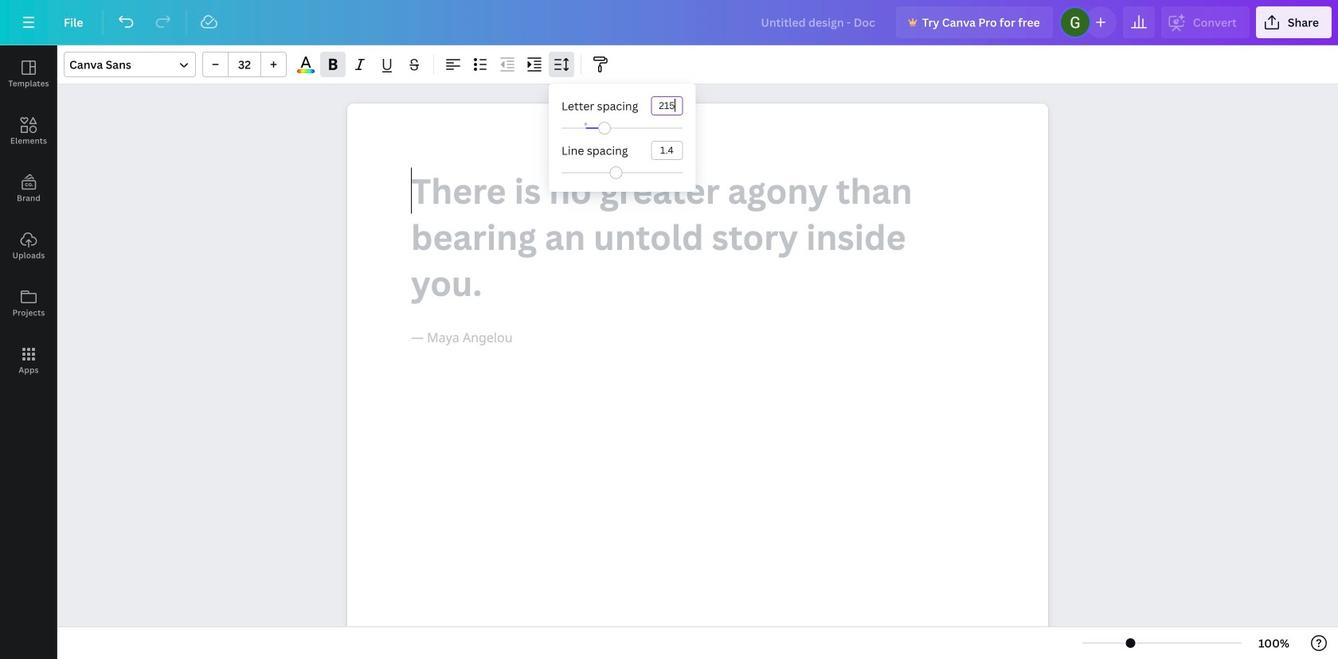 Task type: describe. For each thing, give the bounding box(es) containing it.
-- text field
[[652, 97, 682, 115]]

Zoom button
[[1248, 631, 1300, 656]]

-- text field
[[652, 142, 682, 159]]



Task type: vqa. For each thing, say whether or not it's contained in the screenshot.
Side Panel tab list
yes



Task type: locate. For each thing, give the bounding box(es) containing it.
side panel tab list
[[0, 45, 57, 390]]

main menu bar
[[0, 0, 1338, 45]]

Design title text field
[[748, 6, 890, 38]]

– – number field
[[233, 57, 256, 72]]

color range image
[[297, 69, 315, 73]]

group
[[202, 52, 287, 77]]

None text field
[[347, 104, 1048, 660]]



